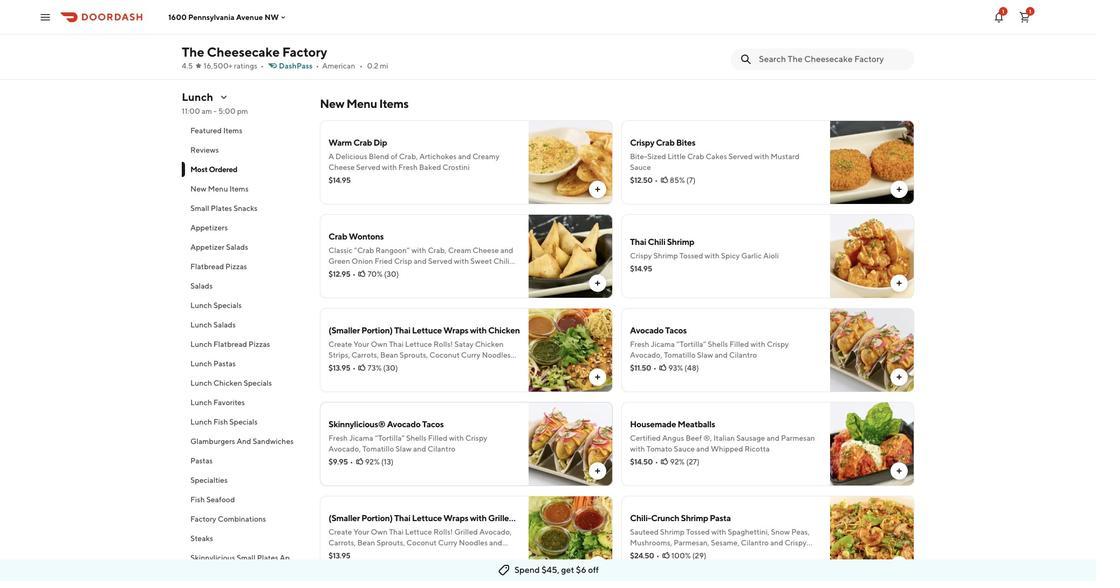 Task type: locate. For each thing, give the bounding box(es) containing it.
dashpass
[[279, 62, 313, 70]]

tomatillo inside avocado tacos fresh jicama "tortilla" shells filled with crispy avocado, tomatillo slaw and cilantro
[[664, 351, 696, 359]]

white down turkey
[[388, 39, 409, 47]]

plates down steaks button
[[257, 554, 278, 562]]

lunch for lunch pastas
[[190, 359, 212, 368]]

1 vertical spatial tomato
[[647, 445, 672, 453]]

1 a from the left
[[643, 39, 647, 47]]

jicama up 93%
[[651, 340, 675, 349]]

new left orleans
[[669, 39, 685, 47]]

0 vertical spatial chicken
[[586, 28, 614, 37]]

specialties
[[190, 476, 228, 484]]

1 vertical spatial salads
[[190, 282, 213, 290]]

items inside "new menu items" button
[[229, 185, 249, 193]]

new down most
[[190, 185, 206, 193]]

mustard
[[771, 152, 800, 161]]

spicy
[[649, 39, 667, 47], [866, 39, 885, 47], [721, 251, 740, 260], [454, 549, 472, 558]]

salads
[[226, 243, 248, 251], [190, 282, 213, 290], [214, 320, 236, 329]]

artichokes
[[419, 152, 457, 161]]

shells inside avocado tacos fresh jicama "tortilla" shells filled with crispy avocado, tomatillo slaw and cilantro
[[708, 340, 728, 349]]

1 horizontal spatial crab,
[[428, 246, 447, 255]]

1 button
[[1014, 6, 1036, 28]]

items up the small plates snacks button
[[229, 185, 249, 193]]

1 horizontal spatial jicama
[[651, 340, 675, 349]]

0 vertical spatial jicama
[[651, 340, 675, 349]]

avocado tacos fresh jicama "tortilla" shells filled with crispy avocado, tomatillo slaw and cilantro
[[630, 325, 789, 359]]

1 vertical spatial garlic
[[741, 251, 762, 260]]

sauce
[[521, 50, 542, 58], [630, 163, 651, 172], [329, 268, 350, 276], [674, 445, 695, 453]]

70%
[[368, 270, 383, 278]]

1 horizontal spatial add item to cart image
[[895, 561, 904, 569]]

items
[[379, 97, 409, 111], [223, 126, 242, 135], [229, 185, 249, 193]]

•
[[748, 52, 751, 60], [261, 62, 264, 70], [316, 62, 319, 70], [360, 62, 363, 70], [655, 176, 658, 185], [353, 270, 356, 278], [353, 364, 356, 372], [654, 364, 657, 372], [350, 457, 353, 466], [655, 457, 658, 466], [656, 551, 660, 560]]

2 vertical spatial avocado,
[[479, 528, 512, 536]]

crab down the bites
[[687, 152, 704, 161]]

1 vertical spatial $14.95
[[630, 264, 652, 273]]

0 horizontal spatial appetizers
[[190, 223, 228, 232]]

beef
[[686, 434, 702, 442]]

pasta
[[660, 28, 679, 37], [710, 513, 731, 523]]

new menu items
[[320, 97, 409, 111], [190, 185, 249, 193]]

lunch
[[182, 91, 213, 103], [190, 301, 212, 310], [190, 320, 212, 329], [190, 340, 212, 349], [190, 359, 212, 368], [190, 379, 212, 387], [190, 398, 212, 407], [190, 418, 212, 426]]

tomato right the lettuce,
[[482, 28, 508, 37]]

with inside chili-crunch shrimp pasta sauteed shrimp tossed with spaghettini, snow peas, mushrooms, parmesan, sesame, cilantro and crispy garlic
[[711, 528, 726, 536]]

2 horizontal spatial fresh
[[630, 340, 649, 349]]

a inside parmesan crusted chicken served over pasta with mushrooms, peppers and onions in a spicy new orleans sauce
[[643, 39, 647, 47]]

mushrooms, inside chili-crunch shrimp pasta sauteed shrimp tossed with spaghettini, snow peas, mushrooms, parmesan, sesame, cilantro and crispy garlic
[[630, 538, 672, 547]]

grilled
[[488, 513, 514, 523], [454, 528, 478, 536]]

jicama inside avocado tacos fresh jicama "tortilla" shells filled with crispy avocado, tomatillo slaw and cilantro
[[651, 340, 675, 349]]

1 vertical spatial tossed
[[686, 528, 710, 536]]

pastas down lunch flatbread pizzas
[[214, 359, 236, 368]]

lunch down "lunch salads"
[[190, 340, 212, 349]]

appetizers button
[[182, 218, 307, 237]]

avocado up $11.50 • on the right bottom
[[630, 325, 664, 336]]

2 horizontal spatial chili
[[648, 237, 666, 247]]

2 onions from the left
[[754, 39, 779, 47]]

tacos
[[665, 325, 687, 336], [422, 419, 444, 429]]

(30) for crab wontons
[[384, 270, 399, 278]]

fresh inside avocado tacos fresh jicama "tortilla" shells filled with crispy avocado, tomatillo slaw and cilantro
[[630, 340, 649, 349]]

lunch down lunch specials
[[190, 320, 212, 329]]

1 wraps from the top
[[444, 325, 469, 336]]

lunch specials button
[[182, 296, 307, 315]]

92%
[[365, 457, 380, 466], [670, 457, 685, 466]]

1 (smaller from the top
[[329, 325, 360, 336]]

cilantro for skinnylicious® avocado tacos
[[428, 445, 456, 453]]

1 horizontal spatial pasta
[[710, 513, 731, 523]]

1 vertical spatial new
[[320, 97, 344, 111]]

0 horizontal spatial jicama
[[349, 434, 373, 442]]

glamburgers
[[190, 437, 235, 446]]

1 vertical spatial "tortilla"
[[375, 434, 405, 442]]

92% for skinnylicious®
[[365, 457, 380, 466]]

garlic inside thai chili shrimp crispy shrimp tossed with spicy garlic aioli $14.95
[[741, 251, 762, 260]]

specials down lunch pastas button
[[244, 379, 272, 387]]

new menu items inside button
[[190, 185, 249, 193]]

0 vertical spatial "tortilla"
[[676, 340, 706, 349]]

menus image
[[220, 93, 228, 101]]

• right $25.95
[[748, 52, 751, 60]]

on
[[377, 39, 386, 47]]

2 wraps from the top
[[444, 513, 469, 523]]

with inside parmesan crusted chicken served over pasta with mushrooms, peppers and onions in a spicy new orleans sauce
[[681, 28, 696, 37]]

(smaller
[[329, 325, 360, 336], [329, 513, 360, 523]]

flatbread pizzas button
[[182, 257, 307, 276]]

cilantro inside skinnylicious® avocado tacos fresh jicama "tortilla" shells filled with crispy avocado, tomatillo slaw and cilantro
[[428, 445, 456, 453]]

1 vertical spatial grilled
[[454, 528, 478, 536]]

fresh
[[398, 163, 418, 172], [630, 340, 649, 349], [329, 434, 348, 442]]

• for $11.50 •
[[654, 364, 657, 372]]

1 horizontal spatial tacos
[[665, 325, 687, 336]]

0 vertical spatial small
[[190, 204, 209, 213]]

spicy down the over
[[649, 39, 667, 47]]

aioli
[[763, 251, 779, 260]]

portion) up own
[[361, 513, 393, 523]]

specials inside button
[[244, 379, 272, 387]]

0 vertical spatial filled
[[730, 340, 749, 349]]

• for $12.95 •
[[353, 270, 356, 278]]

chili-crunch shrimp pasta image
[[830, 496, 914, 580]]

add item to cart image
[[593, 373, 602, 381], [895, 561, 904, 569]]

0 vertical spatial tomatillo
[[664, 351, 696, 359]]

1 horizontal spatial tomato
[[647, 445, 672, 453]]

appetizer salads button
[[182, 237, 307, 257]]

lunch pastas
[[190, 359, 236, 368]]

whipped
[[711, 445, 743, 453]]

0 horizontal spatial pizzas
[[226, 262, 247, 271]]

"tortilla" inside skinnylicious® avocado tacos fresh jicama "tortilla" shells filled with crispy avocado, tomatillo slaw and cilantro
[[375, 434, 405, 442]]

0.2
[[367, 62, 378, 70]]

$25.95
[[722, 52, 746, 60]]

0 vertical spatial delicious
[[336, 152, 367, 161]]

garlic for shrimp
[[741, 251, 762, 260]]

new down 'american'
[[320, 97, 344, 111]]

1 right notification bell "icon"
[[1029, 8, 1032, 14]]

2 a from the left
[[861, 39, 865, 47]]

cilantro inside chili-crunch shrimp pasta sauteed shrimp tossed with spaghettini, snow peas, mushrooms, parmesan, sesame, cilantro and crispy garlic
[[741, 538, 769, 547]]

crab, inside warm crab dip a delicious blend of crab, artichokes and creamy cheese served with fresh baked crostini $14.95
[[399, 152, 418, 161]]

0 horizontal spatial filled
[[428, 434, 447, 442]]

1 vertical spatial white
[[881, 50, 903, 58]]

white down the cajun
[[881, 50, 903, 58]]

combinations
[[218, 515, 266, 523]]

0 vertical spatial tomato
[[482, 28, 508, 37]]

1 vertical spatial specials
[[244, 379, 272, 387]]

$14.95 inside thai chili shrimp crispy shrimp tossed with spicy garlic aioli $14.95
[[630, 264, 652, 273]]

crab up the classic
[[329, 231, 347, 242]]

small down most
[[190, 204, 209, 213]]

with inside skinnylicious® avocado tacos fresh jicama "tortilla" shells filled with crispy avocado, tomatillo slaw and cilantro
[[449, 434, 464, 442]]

menu down most ordered
[[208, 185, 228, 193]]

• for dashpass •
[[316, 62, 319, 70]]

sauce inside crispy crab bites bite-sized little crab cakes served with mustard sauce
[[630, 163, 651, 172]]

0 vertical spatial items
[[379, 97, 409, 111]]

crab, right of
[[399, 152, 418, 161]]

parmesan inside housemade meatballs certified angus beef ®, italian sausage and parmesan with tomato sauce and whipped ricotta
[[781, 434, 815, 442]]

pizzas down appetizer salads button
[[226, 262, 247, 271]]

"crab
[[354, 246, 374, 255]]

and inside ""shrimp, chicken, andouille sausage, tomatoes, peppers, onions and garlic simmered in a spicy cajun style broth with cream. topped with steamed white rice""
[[780, 39, 793, 47]]

garlic down andouille
[[795, 39, 815, 47]]

0 vertical spatial mushrooms,
[[521, 39, 563, 47]]

baked
[[419, 163, 441, 172]]

1 horizontal spatial menu
[[346, 97, 377, 111]]

1 vertical spatial filled
[[428, 434, 447, 442]]

sauce inside housemade meatballs certified angus beef ®, italian sausage and parmesan with tomato sauce and whipped ricotta
[[674, 445, 695, 453]]

crispy inside skinnylicious® avocado tacos fresh jicama "tortilla" shells filled with crispy avocado, tomatillo slaw and cilantro
[[465, 434, 487, 442]]

specials up "lunch salads"
[[214, 301, 242, 310]]

lunch for lunch fish specials
[[190, 418, 212, 426]]

small plates snacks
[[190, 204, 258, 213]]

appetizers up 'appetizer'
[[190, 223, 228, 232]]

cajun
[[887, 39, 907, 47]]

0 horizontal spatial fresh
[[329, 434, 348, 442]]

0 horizontal spatial white
[[388, 39, 409, 47]]

0 vertical spatial pastas
[[214, 359, 236, 368]]

• right $24.50
[[656, 551, 660, 560]]

avocado inside avocado tacos fresh jicama "tortilla" shells filled with crispy avocado, tomatillo slaw and cilantro
[[630, 325, 664, 336]]

2 vertical spatial items
[[229, 185, 249, 193]]

chili
[[648, 237, 666, 247], [494, 257, 509, 265], [395, 560, 411, 569]]

2 $13.95 from the top
[[329, 551, 350, 560]]

$13.95 down carrots,
[[329, 551, 350, 560]]

lunch left favorites
[[190, 398, 212, 407]]

(30) right '73%'
[[383, 364, 398, 372]]

fresh inside warm crab dip a delicious blend of crab, artichokes and creamy cheese served with fresh baked crostini $14.95
[[398, 163, 418, 172]]

tomatillo
[[664, 351, 696, 359], [362, 445, 394, 453]]

shells inside skinnylicious® avocado tacos fresh jicama "tortilla" shells filled with crispy avocado, tomatillo slaw and cilantro
[[406, 434, 427, 442]]

2 1 from the left
[[1029, 8, 1032, 14]]

crab
[[353, 138, 372, 148], [656, 138, 675, 148], [687, 152, 704, 161], [329, 231, 347, 242]]

1 horizontal spatial chicken
[[488, 325, 520, 336]]

tacos inside skinnylicious® avocado tacos fresh jicama "tortilla" shells filled with crispy avocado, tomatillo slaw and cilantro
[[422, 419, 444, 429]]

1 horizontal spatial small
[[237, 554, 256, 562]]

• for $14.50 •
[[655, 457, 658, 466]]

crab inside warm crab dip a delicious blend of crab, artichokes and creamy cheese served with fresh baked crostini $14.95
[[353, 138, 372, 148]]

add item to cart image for cakes
[[895, 185, 904, 194]]

1 vertical spatial mushrooms,
[[630, 538, 672, 547]]

parmesan inside parmesan crusted chicken served over pasta with mushrooms, peppers and onions in a spicy new orleans sauce
[[521, 28, 555, 37]]

fresh down the skinnylicious® at left
[[329, 434, 348, 442]]

1 items, open order cart image
[[1019, 11, 1032, 23]]

crispy crab bites image
[[830, 120, 914, 204]]

1 92% from the left
[[365, 457, 380, 466]]

salads inside button
[[214, 320, 236, 329]]

small plates snacks button
[[182, 199, 307, 218]]

avocado up –
[[516, 513, 549, 523]]

0 vertical spatial $13.95
[[329, 364, 350, 372]]

flatbread pizzas
[[190, 262, 247, 271]]

1 horizontal spatial $14.95
[[630, 264, 652, 273]]

served right cakes
[[729, 152, 753, 161]]

tamarind-
[[427, 560, 462, 569]]

onions inside parmesan crusted chicken served over pasta with mushrooms, peppers and onions in a spicy new orleans sauce
[[609, 39, 634, 47]]

1 for 1 items, open order cart icon
[[1029, 8, 1032, 14]]

$45,
[[542, 565, 559, 575]]

tossed
[[680, 251, 703, 260], [686, 528, 710, 536]]

portion) inside '(smaller portion) thai lettuce wraps with grilled avocado create your own thai lettuce rolls! grilled avocado, carrots, bean sprouts, coconut curry noodles and lettuce leaves with three delicious spicy thai sauces – peanut, sweet red chili and tamarind-cashew'
[[361, 513, 393, 523]]

fresh inside skinnylicious® avocado tacos fresh jicama "tortilla" shells filled with crispy avocado, tomatillo slaw and cilantro
[[329, 434, 348, 442]]

• right $9.95
[[350, 457, 353, 466]]

reviews
[[190, 146, 219, 154]]

0 vertical spatial tossed
[[680, 251, 703, 260]]

your
[[354, 528, 369, 536]]

2 vertical spatial chili
[[395, 560, 411, 569]]

plates left snacks
[[211, 204, 232, 213]]

served down cream
[[428, 257, 453, 265]]

notification bell image
[[993, 11, 1006, 23]]

• right $14.50
[[655, 457, 658, 466]]

1 vertical spatial sweet
[[357, 560, 378, 569]]

pasta inside parmesan crusted chicken served over pasta with mushrooms, peppers and onions in a spicy new orleans sauce
[[660, 28, 679, 37]]

0 horizontal spatial shells
[[406, 434, 427, 442]]

and inside warm crab dip a delicious blend of crab, artichokes and creamy cheese served with fresh baked crostini $14.95
[[458, 152, 471, 161]]

served inside crab wontons classic "crab rangoon" with crab, cream cheese and green onion fried crisp and served with sweet chili sauce
[[428, 257, 453, 265]]

2 portion) from the top
[[361, 513, 393, 523]]

wraps inside '(smaller portion) thai lettuce wraps with grilled avocado create your own thai lettuce rolls! grilled avocado, carrots, bean sprouts, coconut curry noodles and lettuce leaves with three delicious spicy thai sauces – peanut, sweet red chili and tamarind-cashew'
[[444, 513, 469, 523]]

1 1 from the left
[[1002, 8, 1005, 14]]

0 horizontal spatial chicken
[[214, 379, 242, 387]]

1 horizontal spatial 92%
[[670, 457, 685, 466]]

flatbread down "lunch salads" button
[[214, 340, 247, 349]]

2 vertical spatial fresh
[[329, 434, 348, 442]]

garlic inside chili-crunch shrimp pasta sauteed shrimp tossed with spaghettini, snow peas, mushrooms, parmesan, sesame, cilantro and crispy garlic
[[630, 549, 651, 558]]

parmesan left crusted
[[521, 28, 555, 37]]

served inside parmesan crusted chicken served over pasta with mushrooms, peppers and onions in a spicy new orleans sauce
[[616, 28, 640, 37]]

fresh left baked
[[398, 163, 418, 172]]

bite-
[[630, 152, 647, 161]]

1 horizontal spatial onions
[[754, 39, 779, 47]]

peppers
[[565, 39, 593, 47]]

$13.95 left '73%'
[[329, 364, 350, 372]]

0 vertical spatial new
[[669, 39, 685, 47]]

1 vertical spatial delicious
[[420, 549, 452, 558]]

avocado, up sauces
[[479, 528, 512, 536]]

(smaller up $13.95 • at the bottom left of page
[[329, 325, 360, 336]]

appetizers
[[190, 223, 228, 232], [280, 554, 317, 562]]

a up steamed
[[861, 39, 865, 47]]

and inside skinnylicious® avocado tacos fresh jicama "tortilla" shells filled with crispy avocado, tomatillo slaw and cilantro
[[413, 445, 426, 453]]

small
[[190, 204, 209, 213], [237, 554, 256, 562]]

sauce inside parmesan crusted chicken served over pasta with mushrooms, peppers and onions in a spicy new orleans sauce
[[521, 50, 542, 58]]

(smaller for (smaller portion) thai lettuce wraps with grilled avocado create your own thai lettuce rolls! grilled avocado, carrots, bean sprouts, coconut curry noodles and lettuce leaves with three delicious spicy thai sauces – peanut, sweet red chili and tamarind-cashew
[[329, 513, 360, 523]]

wraps for chicken
[[444, 325, 469, 336]]

$24.50 •
[[630, 551, 660, 560]]

92% left (13)
[[365, 457, 380, 466]]

0 horizontal spatial 92%
[[365, 457, 380, 466]]

mushrooms,
[[521, 39, 563, 47], [630, 538, 672, 547]]

new menu items down 0.2
[[320, 97, 409, 111]]

menu down american • 0.2 mi
[[346, 97, 377, 111]]

(30) down "fried"
[[384, 270, 399, 278]]

mushrooms, down crusted
[[521, 39, 563, 47]]

specials up and
[[229, 418, 258, 426]]

1 vertical spatial portion)
[[361, 513, 393, 523]]

appetizers left peanut,
[[280, 554, 317, 562]]

lunch down lunch pastas
[[190, 379, 212, 387]]

garlic inside ""shrimp, chicken, andouille sausage, tomatoes, peppers, onions and garlic simmered in a spicy cajun style broth with cream. topped with steamed white rice""
[[795, 39, 815, 47]]

sweet down leaves
[[357, 560, 378, 569]]

lunch down lunch flatbread pizzas
[[190, 359, 212, 368]]

breast,
[[401, 28, 425, 37]]

0 horizontal spatial fish
[[190, 495, 205, 504]]

spicy inside thai chili shrimp crispy shrimp tossed with spicy garlic aioli $14.95
[[721, 251, 740, 260]]

avocado up (13)
[[387, 419, 421, 429]]

1 vertical spatial factory
[[190, 515, 216, 523]]

1 in from the left
[[635, 39, 642, 47]]

0 horizontal spatial avocado
[[387, 419, 421, 429]]

0 vertical spatial portion)
[[361, 325, 393, 336]]

parmesan
[[521, 28, 555, 37], [781, 434, 815, 442]]

0 horizontal spatial chili
[[395, 560, 411, 569]]

chicken inside parmesan crusted chicken served over pasta with mushrooms, peppers and onions in a spicy new orleans sauce
[[586, 28, 614, 37]]

jicama down the skinnylicious® at left
[[349, 434, 373, 442]]

small down steaks button
[[237, 554, 256, 562]]

spicy down noodles
[[454, 549, 472, 558]]

1 horizontal spatial factory
[[282, 44, 327, 59]]

avocado, up $11.50 • on the right bottom
[[630, 351, 662, 359]]

thai inside thai chili shrimp crispy shrimp tossed with spicy garlic aioli $14.95
[[630, 237, 646, 247]]

flatbread down 'appetizer'
[[190, 262, 224, 271]]

onions
[[609, 39, 634, 47], [754, 39, 779, 47]]

2 in from the left
[[853, 39, 859, 47]]

0 vertical spatial wraps
[[444, 325, 469, 336]]

0 horizontal spatial crab,
[[399, 152, 418, 161]]

1 vertical spatial (30)
[[383, 364, 398, 372]]

1 horizontal spatial filled
[[730, 340, 749, 349]]

2 vertical spatial new
[[190, 185, 206, 193]]

(smaller up create
[[329, 513, 360, 523]]

fish
[[214, 418, 228, 426], [190, 495, 205, 504]]

shrimp
[[667, 237, 694, 247], [654, 251, 678, 260], [681, 513, 708, 523], [660, 528, 685, 536]]

1 onions from the left
[[609, 39, 634, 47]]

1 vertical spatial avocado
[[387, 419, 421, 429]]

tomato
[[482, 28, 508, 37], [647, 445, 672, 453]]

spicy inside parmesan crusted chicken served over pasta with mushrooms, peppers and onions in a spicy new orleans sauce
[[649, 39, 667, 47]]

lunch flatbread pizzas button
[[182, 334, 307, 354]]

"shrimp,
[[722, 28, 751, 37]]

appetizers inside button
[[190, 223, 228, 232]]

lunch specials
[[190, 301, 242, 310]]

open menu image
[[39, 11, 52, 23]]

avenue
[[236, 13, 263, 21]]

chili inside thai chili shrimp crispy shrimp tossed with spicy garlic aioli $14.95
[[648, 237, 666, 247]]

cilantro for chili-crunch shrimp pasta
[[741, 538, 769, 547]]

0 vertical spatial cilantro
[[729, 351, 757, 359]]

• right $12.50
[[655, 176, 658, 185]]

1 inside 1 button
[[1029, 8, 1032, 14]]

factory up steaks
[[190, 515, 216, 523]]

1 horizontal spatial grilled
[[488, 513, 514, 523]]

• for $9.95 •
[[350, 457, 353, 466]]

american • 0.2 mi
[[322, 62, 388, 70]]

fish down specialties
[[190, 495, 205, 504]]

$13.95 for $13.95 •
[[329, 364, 350, 372]]

items down mi
[[379, 97, 409, 111]]

served inside warm crab dip a delicious blend of crab, artichokes and creamy cheese served with fresh baked crostini $14.95
[[356, 163, 380, 172]]

1 vertical spatial avocado,
[[329, 445, 361, 453]]

1 horizontal spatial 1
[[1029, 8, 1032, 14]]

spicy left aioli
[[721, 251, 740, 260]]

cashew
[[462, 560, 490, 569]]

add item to cart image for spicy
[[895, 279, 904, 288]]

2 vertical spatial garlic
[[630, 549, 651, 558]]

1 vertical spatial tacos
[[422, 419, 444, 429]]

lunch up "lunch salads"
[[190, 301, 212, 310]]

®,
[[704, 434, 712, 442]]

• left 'american'
[[316, 62, 319, 70]]

avocado inside skinnylicious® avocado tacos fresh jicama "tortilla" shells filled with crispy avocado, tomatillo slaw and cilantro
[[387, 419, 421, 429]]

noodles
[[459, 538, 488, 547]]

served left the over
[[616, 28, 640, 37]]

2 92% from the left
[[670, 457, 685, 466]]

add item to cart image
[[593, 185, 602, 194], [895, 185, 904, 194], [593, 279, 602, 288], [895, 279, 904, 288], [895, 373, 904, 381], [593, 467, 602, 475], [895, 467, 904, 475], [593, 561, 602, 569]]

• right $11.50
[[654, 364, 657, 372]]

0 horizontal spatial new
[[190, 185, 206, 193]]

93% (48)
[[669, 364, 699, 372]]

lunch fish specials
[[190, 418, 258, 426]]

pastas
[[214, 359, 236, 368], [190, 456, 213, 465]]

crab,
[[399, 152, 418, 161], [428, 246, 447, 255]]

1 vertical spatial cilantro
[[428, 445, 456, 453]]

tomatillo up 93%
[[664, 351, 696, 359]]

off
[[588, 565, 599, 575]]

andouille
[[785, 28, 818, 37]]

add item to cart image for filled
[[593, 467, 602, 475]]

menu inside button
[[208, 185, 228, 193]]

0 horizontal spatial tacos
[[422, 419, 444, 429]]

"tortilla" up (13)
[[375, 434, 405, 442]]

• right $12.95
[[353, 270, 356, 278]]

lunch up glamburgers
[[190, 418, 212, 426]]

red
[[380, 560, 394, 569]]

0 vertical spatial (30)
[[384, 270, 399, 278]]

items down 5:00
[[223, 126, 242, 135]]

0 horizontal spatial "tortilla"
[[375, 434, 405, 442]]

served down blend
[[356, 163, 380, 172]]

2 vertical spatial salads
[[214, 320, 236, 329]]

1 horizontal spatial appetizers
[[280, 554, 317, 562]]

factory up dashpass •
[[282, 44, 327, 59]]

cheese down a
[[329, 163, 355, 172]]

a down the over
[[643, 39, 647, 47]]

0 vertical spatial cheese
[[329, 163, 355, 172]]

salads up lunch specials
[[190, 282, 213, 290]]

0 vertical spatial appetizers
[[190, 223, 228, 232]]

crispy inside chili-crunch shrimp pasta sauteed shrimp tossed with spaghettini, snow peas, mushrooms, parmesan, sesame, cilantro and crispy garlic
[[785, 538, 807, 547]]

fish seafood
[[190, 495, 235, 504]]

onions right peppers
[[609, 39, 634, 47]]

items inside featured items button
[[223, 126, 242, 135]]

salads up lunch flatbread pizzas
[[214, 320, 236, 329]]

pasta right the over
[[660, 28, 679, 37]]

1 horizontal spatial shells
[[708, 340, 728, 349]]

spicy inside ""shrimp, chicken, andouille sausage, tomatoes, peppers, onions and garlic simmered in a spicy cajun style broth with cream. topped with steamed white rice""
[[866, 39, 885, 47]]

avocado, up $9.95 •
[[329, 445, 361, 453]]

• for american • 0.2 mi
[[360, 62, 363, 70]]

sweet down cream
[[470, 257, 492, 265]]

1 vertical spatial tomatillo
[[362, 445, 394, 453]]

specials for fish
[[229, 418, 258, 426]]

1 vertical spatial wraps
[[444, 513, 469, 523]]

0 vertical spatial salads
[[226, 243, 248, 251]]

salads up the flatbread pizzas button
[[226, 243, 248, 251]]

0 horizontal spatial delicious
[[336, 152, 367, 161]]

"tortilla" up (48)
[[676, 340, 706, 349]]

0 horizontal spatial mushrooms,
[[521, 39, 563, 47]]

"tortilla" inside avocado tacos fresh jicama "tortilla" shells filled with crispy avocado, tomatillo slaw and cilantro
[[676, 340, 706, 349]]

new
[[669, 39, 685, 47], [320, 97, 344, 111], [190, 185, 206, 193]]

housemade meatballs image
[[830, 402, 914, 486]]

lunch for lunch salads
[[190, 320, 212, 329]]

(smaller portion) thai lettuce wraps with grilled avocado create your own thai lettuce rolls! grilled avocado, carrots, bean sprouts, coconut curry noodles and lettuce leaves with three delicious spicy thai sauces – peanut, sweet red chili and tamarind-cashew
[[329, 513, 549, 569]]

(smaller inside '(smaller portion) thai lettuce wraps with grilled avocado create your own thai lettuce rolls! grilled avocado, carrots, bean sprouts, coconut curry noodles and lettuce leaves with three delicious spicy thai sauces – peanut, sweet red chili and tamarind-cashew'
[[329, 513, 360, 523]]

92% left (27)
[[670, 457, 685, 466]]

chili inside '(smaller portion) thai lettuce wraps with grilled avocado create your own thai lettuce rolls! grilled avocado, carrots, bean sprouts, coconut curry noodles and lettuce leaves with three delicious spicy thai sauces – peanut, sweet red chili and tamarind-cashew'
[[395, 560, 411, 569]]

pizzas up lunch pastas button
[[249, 340, 270, 349]]

• left 0.2
[[360, 62, 363, 70]]

snacks
[[234, 204, 258, 213]]

1 vertical spatial (smaller
[[329, 513, 360, 523]]

1 vertical spatial slaw
[[396, 445, 412, 453]]

• for $25.95 •
[[748, 52, 751, 60]]

specials
[[214, 301, 242, 310], [244, 379, 272, 387], [229, 418, 258, 426]]

thai chili shrimp crispy shrimp tossed with spicy garlic aioli $14.95
[[630, 237, 779, 273]]

wraps for grilled
[[444, 513, 469, 523]]

sauteed
[[630, 528, 659, 536]]

new menu items down ordered
[[190, 185, 249, 193]]

salads inside button
[[226, 243, 248, 251]]

$14.50
[[630, 457, 653, 466]]

onions down the chicken,
[[754, 39, 779, 47]]

• left '73%'
[[353, 364, 356, 372]]

lunch salads button
[[182, 315, 307, 334]]

1 horizontal spatial parmesan
[[781, 434, 815, 442]]

avocado inside '(smaller portion) thai lettuce wraps with grilled avocado create your own thai lettuce rolls! grilled avocado, carrots, bean sprouts, coconut curry noodles and lettuce leaves with three delicious spicy thai sauces – peanut, sweet red chili and tamarind-cashew'
[[516, 513, 549, 523]]

$12.95 •
[[329, 270, 356, 278]]

lunch up 11:00
[[182, 91, 213, 103]]

tomato down angus
[[647, 445, 672, 453]]

1 portion) from the top
[[361, 325, 393, 336]]

grilled up noodles
[[454, 528, 478, 536]]

1 horizontal spatial sweet
[[470, 257, 492, 265]]

spicy inside '(smaller portion) thai lettuce wraps with grilled avocado create your own thai lettuce rolls! grilled avocado, carrots, bean sprouts, coconut curry noodles and lettuce leaves with three delicious spicy thai sauces – peanut, sweet red chili and tamarind-cashew'
[[454, 549, 472, 558]]

tomatillo inside skinnylicious® avocado tacos fresh jicama "tortilla" shells filled with crispy avocado, tomatillo slaw and cilantro
[[362, 445, 394, 453]]

1 vertical spatial jicama
[[349, 434, 373, 442]]

0 vertical spatial slaw
[[697, 351, 713, 359]]

0 horizontal spatial cheese
[[329, 163, 355, 172]]

2 (smaller from the top
[[329, 513, 360, 523]]

portion) for (smaller portion) thai lettuce wraps with grilled avocado create your own thai lettuce rolls! grilled avocado, carrots, bean sprouts, coconut curry noodles and lettuce leaves with three delicious spicy thai sauces – peanut, sweet red chili and tamarind-cashew
[[361, 513, 393, 523]]

$14.95 inside warm crab dip a delicious blend of crab, artichokes and creamy cheese served with fresh baked crostini $14.95
[[329, 176, 351, 185]]

0 vertical spatial chili
[[648, 237, 666, 247]]

spicy down tomatoes,
[[866, 39, 885, 47]]

fish down lunch favorites
[[214, 418, 228, 426]]

a inside ""shrimp, chicken, andouille sausage, tomatoes, peppers, onions and garlic simmered in a spicy cajun style broth with cream. topped with steamed white rice""
[[861, 39, 865, 47]]

1 $13.95 from the top
[[329, 364, 350, 372]]



Task type: describe. For each thing, give the bounding box(es) containing it.
sprouts,
[[377, 538, 405, 547]]

0 horizontal spatial small
[[190, 204, 209, 213]]

peppers,
[[722, 39, 752, 47]]

orleans
[[686, 39, 713, 47]]

tossed inside thai chili shrimp crispy shrimp tossed with spicy garlic aioli $14.95
[[680, 251, 703, 260]]

4.5
[[182, 62, 193, 70]]

1 horizontal spatial fish
[[214, 418, 228, 426]]

with inside crispy crab bites bite-sized little crab cakes served with mustard sauce
[[754, 152, 769, 161]]

appetizers inside button
[[280, 554, 317, 562]]

with inside thai chili shrimp crispy shrimp tossed with spicy garlic aioli $14.95
[[705, 251, 720, 260]]

(smaller portion) thai lettuce wraps with chicken image
[[529, 308, 613, 392]]

1 vertical spatial flatbread
[[214, 340, 247, 349]]

slaw inside skinnylicious® avocado tacos fresh jicama "tortilla" shells filled with crispy avocado, tomatillo slaw and cilantro
[[396, 445, 412, 453]]

$19.50
[[320, 52, 343, 60]]

three
[[399, 549, 419, 558]]

1600
[[168, 13, 187, 21]]

fish seafood button
[[182, 490, 307, 509]]

cheese inside crab wontons classic "crab rangoon" with crab, cream cheese and green onion fried crisp and served with sweet chili sauce
[[473, 246, 499, 255]]

1 horizontal spatial pastas
[[214, 359, 236, 368]]

salads for lunch salads
[[214, 320, 236, 329]]

lunch favorites button
[[182, 393, 307, 412]]

the
[[182, 44, 204, 59]]

dip
[[374, 138, 387, 148]]

steaks button
[[182, 529, 307, 548]]

73% (30)
[[368, 364, 398, 372]]

appetizer
[[190, 243, 225, 251]]

in inside ""shrimp, chicken, andouille sausage, tomatoes, peppers, onions and garlic simmered in a spicy cajun style broth with cream. topped with steamed white rice""
[[853, 39, 859, 47]]

sauces
[[490, 549, 514, 558]]

$11.50
[[630, 364, 651, 372]]

turkey
[[376, 28, 400, 37]]

peas,
[[792, 528, 810, 536]]

with inside warm crab dip a delicious blend of crab, artichokes and creamy cheese served with fresh baked crostini $14.95
[[382, 163, 397, 172]]

sesame,
[[711, 538, 740, 547]]

1600 pennsylvania avenue nw button
[[168, 13, 287, 21]]

ordered
[[209, 165, 237, 174]]

housemade
[[630, 419, 676, 429]]

avocado, inside '(smaller portion) thai lettuce wraps with grilled avocado create your own thai lettuce rolls! grilled avocado, carrots, bean sprouts, coconut curry noodles and lettuce leaves with three delicious spicy thai sauces – peanut, sweet red chili and tamarind-cashew'
[[479, 528, 512, 536]]

mushrooms, inside parmesan crusted chicken served over pasta with mushrooms, peppers and onions in a spicy new orleans sauce
[[521, 39, 563, 47]]

Item Search search field
[[759, 53, 906, 65]]

$13.95 for $13.95
[[329, 551, 350, 560]]

0 vertical spatial pizzas
[[226, 262, 247, 271]]

(smaller for (smaller portion) thai lettuce wraps with chicken
[[329, 325, 360, 336]]

with inside housemade meatballs certified angus beef ®, italian sausage and parmesan with tomato sauce and whipped ricotta
[[630, 445, 645, 453]]

specialties button
[[182, 470, 307, 490]]

delicious inside warm crab dip a delicious blend of crab, artichokes and creamy cheese served with fresh baked crostini $14.95
[[336, 152, 367, 161]]

(smaller portion) thai lettuce wraps with grilled avocado image
[[529, 496, 613, 580]]

am
[[202, 107, 212, 115]]

• down the cheesecake factory
[[261, 62, 264, 70]]

simmered
[[817, 39, 852, 47]]

1 horizontal spatial new
[[320, 97, 344, 111]]

lunch for lunch specials
[[190, 301, 212, 310]]

add item to cart image for with
[[895, 373, 904, 381]]

0 horizontal spatial plates
[[211, 204, 232, 213]]

1 vertical spatial plates
[[257, 554, 278, 562]]

(65)
[[779, 52, 793, 60]]

rangoon"
[[376, 246, 410, 255]]

–
[[516, 549, 519, 558]]

pasta inside chili-crunch shrimp pasta sauteed shrimp tossed with spaghettini, snow peas, mushrooms, parmesan, sesame, cilantro and crispy garlic
[[710, 513, 731, 523]]

spaghettini,
[[728, 528, 770, 536]]

lunch for lunch
[[182, 91, 213, 103]]

crispy inside avocado tacos fresh jicama "tortilla" shells filled with crispy avocado, tomatillo slaw and cilantro
[[767, 340, 789, 349]]

cakes
[[706, 152, 727, 161]]

jicama inside skinnylicious® avocado tacos fresh jicama "tortilla" shells filled with crispy avocado, tomatillo slaw and cilantro
[[349, 434, 373, 442]]

create
[[329, 528, 352, 536]]

bites
[[676, 138, 696, 148]]

american
[[322, 62, 355, 70]]

warm crab dip a delicious blend of crab, artichokes and creamy cheese served with fresh baked crostini $14.95
[[329, 138, 500, 185]]

chili inside crab wontons classic "crab rangoon" with crab, cream cheese and green onion fried crisp and served with sweet chili sauce
[[494, 257, 509, 265]]

crispy inside thai chili shrimp crispy shrimp tossed with spicy garlic aioli $14.95
[[630, 251, 652, 260]]

chicken inside button
[[214, 379, 242, 387]]

avocado tacos image
[[830, 308, 914, 392]]

lunch chicken specials button
[[182, 373, 307, 393]]

(7)
[[687, 176, 696, 185]]

skinnylicious® avocado tacos fresh jicama "tortilla" shells filled with crispy avocado, tomatillo slaw and cilantro
[[329, 419, 487, 453]]

salads inside button
[[190, 282, 213, 290]]

add item to cart image for crab,
[[593, 185, 602, 194]]

garlic for andouille
[[795, 39, 815, 47]]

$9.95
[[329, 457, 348, 466]]

avocado, inside skinnylicious® avocado tacos fresh jicama "tortilla" shells filled with crispy avocado, tomatillo slaw and cilantro
[[329, 445, 361, 453]]

skinnylicious® avocado tacos image
[[529, 402, 613, 486]]

sausage
[[737, 434, 765, 442]]

add item to cart image for avocado
[[593, 561, 602, 569]]

parmesan,
[[674, 538, 710, 547]]

and inside avocado tacos fresh jicama "tortilla" shells filled with crispy avocado, tomatillo slaw and cilantro
[[715, 351, 728, 359]]

filled inside skinnylicious® avocado tacos fresh jicama "tortilla" shells filled with crispy avocado, tomatillo slaw and cilantro
[[428, 434, 447, 442]]

0 vertical spatial flatbread
[[190, 262, 224, 271]]

add item to cart image for (smaller portion) thai lettuce wraps with chicken
[[593, 373, 602, 381]]

portion) for (smaller portion) thai lettuce wraps with chicken
[[361, 325, 393, 336]]

the cheesecake factory
[[182, 44, 327, 59]]

thai chili shrimp image
[[830, 214, 914, 298]]

spend
[[515, 565, 540, 575]]

classic
[[329, 246, 353, 255]]

0 vertical spatial factory
[[282, 44, 327, 59]]

lunch for lunch chicken specials
[[190, 379, 212, 387]]

sweet inside '(smaller portion) thai lettuce wraps with grilled avocado create your own thai lettuce rolls! grilled avocado, carrots, bean sprouts, coconut curry noodles and lettuce leaves with three delicious spicy thai sauces – peanut, sweet red chili and tamarind-cashew'
[[357, 560, 378, 569]]

tomato inside freshly roasted turkey breast, bacon, lettuce, tomato and mayonnaise on white toast $19.50
[[482, 28, 508, 37]]

crab inside crab wontons classic "crab rangoon" with crab, cream cheese and green onion fried crisp and served with sweet chili sauce
[[329, 231, 347, 242]]

lunch pastas button
[[182, 354, 307, 373]]

lunch for lunch flatbread pizzas
[[190, 340, 212, 349]]

• for $13.95 •
[[353, 364, 356, 372]]

100%
[[672, 551, 691, 560]]

and inside chili-crunch shrimp pasta sauteed shrimp tossed with spaghettini, snow peas, mushrooms, parmesan, sesame, cilantro and crispy garlic
[[770, 538, 783, 547]]

featured items button
[[182, 121, 307, 140]]

sausage,
[[819, 28, 850, 37]]

most
[[190, 165, 208, 174]]

new inside button
[[190, 185, 206, 193]]

skinnylicious small plates appetizers button
[[182, 548, 317, 568]]

salads button
[[182, 276, 307, 296]]

crab, inside crab wontons classic "crab rangoon" with crab, cream cheese and green onion fried crisp and served with sweet chili sauce
[[428, 246, 447, 255]]

1 vertical spatial chicken
[[488, 325, 520, 336]]

lettuce,
[[452, 28, 480, 37]]

add item to cart image for sausage
[[895, 467, 904, 475]]

angus
[[662, 434, 684, 442]]

white inside freshly roasted turkey breast, bacon, lettuce, tomato and mayonnaise on white toast $19.50
[[388, 39, 409, 47]]

crispy inside crispy crab bites bite-sized little crab cakes served with mustard sauce
[[630, 138, 654, 148]]

glamburgers and sandwiches
[[190, 437, 294, 446]]

11:00 am - 5:00 pm
[[182, 107, 248, 115]]

green
[[329, 257, 350, 265]]

avocado, inside avocado tacos fresh jicama "tortilla" shells filled with crispy avocado, tomatillo slaw and cilantro
[[630, 351, 662, 359]]

0 vertical spatial grilled
[[488, 513, 514, 523]]

1 horizontal spatial new menu items
[[320, 97, 409, 111]]

and inside freshly roasted turkey breast, bacon, lettuce, tomato and mayonnaise on white toast $19.50
[[320, 39, 333, 47]]

mi
[[380, 62, 388, 70]]

lunch for lunch favorites
[[190, 398, 212, 407]]

0 vertical spatial menu
[[346, 97, 377, 111]]

sized
[[647, 152, 666, 161]]

dashpass •
[[279, 62, 319, 70]]

1 for notification bell "icon"
[[1002, 8, 1005, 14]]

crab up sized
[[656, 138, 675, 148]]

(27)
[[686, 457, 700, 466]]

lunch salads
[[190, 320, 236, 329]]

tossed inside chili-crunch shrimp pasta sauteed shrimp tossed with spaghettini, snow peas, mushrooms, parmesan, sesame, cilantro and crispy garlic
[[686, 528, 710, 536]]

blend
[[369, 152, 389, 161]]

warm crab dip image
[[529, 120, 613, 204]]

steamed
[[849, 50, 880, 58]]

$6
[[576, 565, 586, 575]]

16,500+
[[204, 62, 232, 70]]

"shrimp, chicken, andouille sausage, tomatoes, peppers, onions and garlic simmered in a spicy cajun style broth with cream. topped with steamed white rice"
[[722, 28, 907, 69]]

cilantro inside avocado tacos fresh jicama "tortilla" shells filled with crispy avocado, tomatillo slaw and cilantro
[[729, 351, 757, 359]]

$12.50 •
[[630, 176, 658, 185]]

delicious inside '(smaller portion) thai lettuce wraps with grilled avocado create your own thai lettuce rolls! grilled avocado, carrots, bean sprouts, coconut curry noodles and lettuce leaves with three delicious spicy thai sauces – peanut, sweet red chili and tamarind-cashew'
[[420, 549, 452, 558]]

white inside ""shrimp, chicken, andouille sausage, tomatoes, peppers, onions and garlic simmered in a spicy cajun style broth with cream. topped with steamed white rice""
[[881, 50, 903, 58]]

favorites
[[214, 398, 245, 407]]

chicken,
[[753, 28, 783, 37]]

cheese inside warm crab dip a delicious blend of crab, artichokes and creamy cheese served with fresh baked crostini $14.95
[[329, 163, 355, 172]]

sweet inside crab wontons classic "crab rangoon" with crab, cream cheese and green onion fried crisp and served with sweet chili sauce
[[470, 257, 492, 265]]

specials for chicken
[[244, 379, 272, 387]]

$14.50 •
[[630, 457, 658, 466]]

little
[[668, 152, 686, 161]]

0 vertical spatial specials
[[214, 301, 242, 310]]

lunch fish specials button
[[182, 412, 307, 432]]

glamburgers and sandwiches button
[[182, 432, 307, 451]]

1 horizontal spatial pizzas
[[249, 340, 270, 349]]

$13.95 •
[[329, 364, 356, 372]]

tomato inside housemade meatballs certified angus beef ®, italian sausage and parmesan with tomato sauce and whipped ricotta
[[647, 445, 672, 453]]

filled inside avocado tacos fresh jicama "tortilla" shells filled with crispy avocado, tomatillo slaw and cilantro
[[730, 340, 749, 349]]

sauce inside crab wontons classic "crab rangoon" with crab, cream cheese and green onion fried crisp and served with sweet chili sauce
[[329, 268, 350, 276]]

in inside parmesan crusted chicken served over pasta with mushrooms, peppers and onions in a spicy new orleans sauce
[[635, 39, 642, 47]]

0 horizontal spatial pastas
[[190, 456, 213, 465]]

crab wontons image
[[529, 214, 613, 298]]

• for $12.50 •
[[655, 176, 658, 185]]

and inside parmesan crusted chicken served over pasta with mushrooms, peppers and onions in a spicy new orleans sauce
[[595, 39, 608, 47]]

$9.95 •
[[329, 457, 353, 466]]

rolls!
[[434, 528, 453, 536]]

new inside parmesan crusted chicken served over pasta with mushrooms, peppers and onions in a spicy new orleans sauce
[[669, 39, 685, 47]]

• for $24.50 •
[[656, 551, 660, 560]]

83%
[[763, 52, 777, 60]]

slaw inside avocado tacos fresh jicama "tortilla" shells filled with crispy avocado, tomatillo slaw and cilantro
[[697, 351, 713, 359]]

seafood
[[206, 495, 235, 504]]

salads for appetizer salads
[[226, 243, 248, 251]]

tacos inside avocado tacos fresh jicama "tortilla" shells filled with crispy avocado, tomatillo slaw and cilantro
[[665, 325, 687, 336]]

skinnylicious small plates appetizers
[[190, 554, 317, 562]]

92% for housemade
[[670, 457, 685, 466]]

add item to cart image for chili-crunch shrimp pasta
[[895, 561, 904, 569]]

add item to cart image for cream
[[593, 279, 602, 288]]

(30) for (smaller portion) thai lettuce wraps with chicken
[[383, 364, 398, 372]]

factory inside factory combinations button
[[190, 515, 216, 523]]

meatballs
[[678, 419, 715, 429]]

with inside avocado tacos fresh jicama "tortilla" shells filled with crispy avocado, tomatillo slaw and cilantro
[[751, 340, 766, 349]]



Task type: vqa. For each thing, say whether or not it's contained in the screenshot.
a in the Parmesan Crusted Chicken Served Over Pasta With Mushrooms, Peppers And Onions In A Spicy New Orleans Sauce
yes



